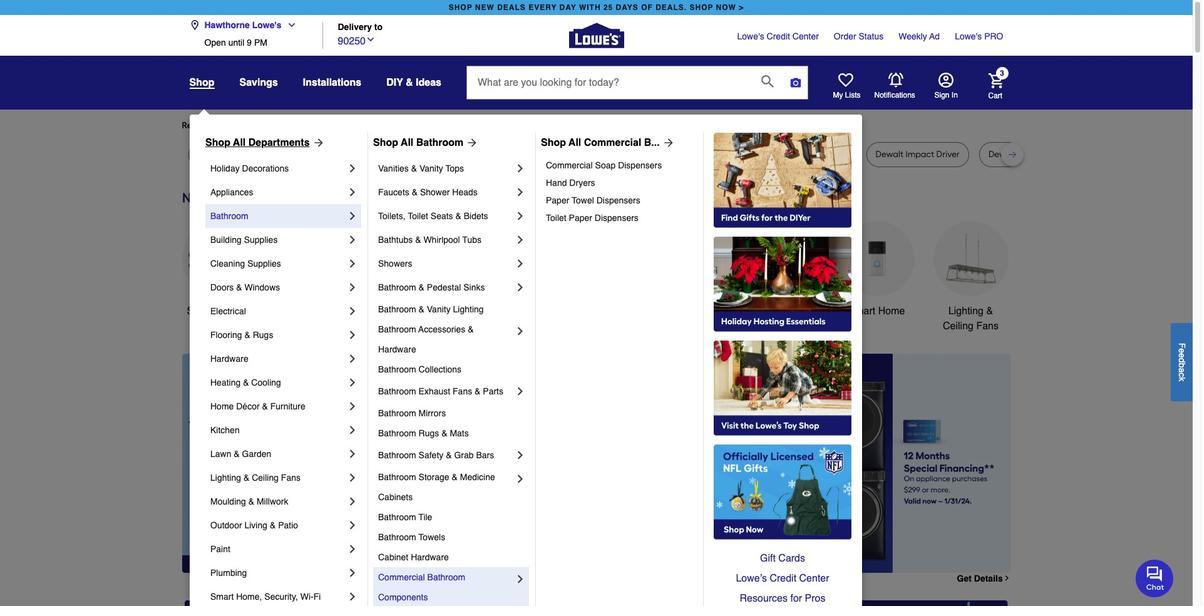 Task type: describe. For each thing, give the bounding box(es) containing it.
bathroom safety & grab bars link
[[378, 444, 514, 467]]

faucets & shower heads link
[[378, 180, 514, 204]]

bathroom exhaust fans & parts
[[378, 387, 504, 397]]

supplies for cleaning supplies
[[248, 259, 281, 269]]

chevron right image for bathroom storage & medicine cabinets
[[514, 473, 527, 486]]

until
[[228, 38, 245, 48]]

center for lowe's credit center
[[793, 31, 819, 41]]

holiday decorations
[[211, 164, 289, 174]]

moulding & millwork link
[[211, 490, 346, 514]]

lowe's
[[736, 573, 767, 585]]

resources for pros link
[[714, 589, 852, 606]]

paint link
[[211, 538, 346, 561]]

camera image
[[790, 76, 803, 89]]

with
[[579, 3, 601, 12]]

grab
[[454, 450, 474, 461]]

lowe's home improvement logo image
[[569, 8, 624, 63]]

2 horizontal spatial for
[[791, 593, 803, 605]]

commercial for bathroom
[[378, 573, 425, 583]]

impact for impact driver
[[793, 149, 822, 160]]

shop all commercial b...
[[541, 137, 660, 148]]

pm
[[254, 38, 267, 48]]

electrical link
[[211, 299, 346, 323]]

3 bit from the left
[[556, 149, 566, 160]]

dewalt for dewalt drill
[[720, 149, 747, 160]]

chevron right image for faucets & shower heads
[[514, 186, 527, 199]]

kitchen
[[211, 425, 240, 435]]

shop all bathroom
[[373, 137, 464, 148]]

shop for shop all bathroom
[[373, 137, 398, 148]]

pros
[[805, 593, 826, 605]]

lowe's pro link
[[956, 30, 1004, 43]]

shop these last-minute gifts. $99 or less. quantities are limited and won't last. image
[[182, 354, 384, 573]]

lowe's home improvement cart image
[[989, 73, 1004, 88]]

chevron right image for home décor & furniture
[[346, 400, 359, 413]]

ad
[[930, 31, 941, 41]]

dispensers for paper towel dispensers
[[597, 195, 641, 206]]

hardware down towels
[[411, 553, 449, 563]]

dewalt for dewalt bit set
[[415, 149, 443, 160]]

sign in
[[935, 91, 959, 100]]

scroll to item #2 image
[[677, 551, 707, 556]]

cabinet hardware link
[[378, 548, 527, 568]]

chevron right image for commercial bathroom components
[[514, 573, 527, 586]]

installations
[[303, 77, 362, 88]]

millwork
[[257, 497, 289, 507]]

scroll to item #5 image
[[767, 551, 797, 556]]

home inside "link"
[[879, 306, 906, 317]]

savings button
[[240, 71, 278, 94]]

my lists link
[[834, 73, 861, 100]]

new deals every day during 25 days of deals image
[[182, 187, 1012, 208]]

0 horizontal spatial lighting
[[211, 473, 241, 483]]

2 bit from the left
[[445, 149, 456, 160]]

bathroom storage & medicine cabinets
[[378, 472, 498, 502]]

k
[[1178, 377, 1188, 381]]

christmas
[[479, 306, 524, 317]]

hawthorne lowe's
[[205, 20, 282, 30]]

dewalt drill bit
[[329, 149, 387, 160]]

dewalt drill
[[720, 149, 764, 160]]

drill bit set
[[595, 149, 637, 160]]

impact driver bit
[[499, 149, 566, 160]]

sign
[[935, 91, 950, 100]]

chevron right image for holiday decorations
[[346, 162, 359, 175]]

tools inside outdoor tools & equipment
[[693, 306, 716, 317]]

1 vertical spatial lighting & ceiling fans
[[211, 473, 301, 483]]

commercial for soap
[[546, 160, 593, 170]]

gift cards link
[[714, 549, 852, 569]]

lowe's credit center link
[[738, 30, 819, 43]]

& inside button
[[406, 77, 413, 88]]

drill for dewalt drill
[[750, 149, 764, 160]]

chevron right image for bathroom safety & grab bars
[[514, 449, 527, 462]]

1 horizontal spatial bathroom link
[[746, 221, 821, 319]]

1 tools from the left
[[396, 306, 419, 317]]

bathroom for bathroom & vanity lighting
[[378, 304, 416, 315]]

bathroom exhaust fans & parts link
[[378, 380, 514, 403]]

bathroom towels link
[[378, 528, 527, 548]]

shop for shop all commercial b...
[[541, 137, 566, 148]]

>
[[739, 3, 745, 12]]

hand dryers link
[[546, 174, 695, 192]]

vanities & vanity tops
[[378, 164, 464, 174]]

& inside outdoor tools & equipment
[[719, 306, 725, 317]]

in
[[952, 91, 959, 100]]

ideas
[[416, 77, 442, 88]]

1 e from the top
[[1178, 348, 1188, 353]]

visit the lowe's toy shop. image
[[714, 341, 852, 436]]

recommended
[[182, 120, 242, 131]]

departments
[[249, 137, 310, 148]]

chevron down image
[[366, 34, 376, 44]]

bathroom for bathroom collections
[[378, 365, 416, 375]]

lowe's home improvement lists image
[[839, 73, 854, 88]]

get up to 2 free select tools or batteries when you buy 1 with select purchases. image
[[185, 601, 446, 606]]

chevron right image for appliances
[[346, 186, 359, 199]]

heating
[[211, 378, 241, 388]]

dewalt for dewalt drill bit set
[[989, 149, 1017, 160]]

1 horizontal spatial lighting & ceiling fans link
[[934, 221, 1009, 334]]

hand dryers
[[546, 178, 596, 188]]

resources for pros
[[740, 593, 826, 605]]

driver for impact driver bit
[[530, 149, 554, 160]]

heating & cooling link
[[211, 371, 346, 395]]

ceiling inside lighting & ceiling fans
[[944, 321, 974, 332]]

shop new deals every day with 25 days of deals. shop now >
[[449, 3, 745, 12]]

toilet paper dispensers link
[[546, 209, 695, 227]]

chevron right image for heating & cooling
[[346, 377, 359, 389]]

sign in button
[[935, 73, 959, 100]]

dewalt impact driver
[[876, 149, 960, 160]]

lowe's inside button
[[252, 20, 282, 30]]

chevron right image for bathroom
[[346, 210, 359, 222]]

doors
[[211, 283, 234, 293]]

f e e d b a c k button
[[1172, 323, 1194, 401]]

get
[[958, 574, 972, 584]]

chevron right image for electrical
[[346, 305, 359, 318]]

bathtubs & whirlpool tubs
[[378, 235, 482, 245]]

hawthorne
[[205, 20, 250, 30]]

lists
[[846, 91, 861, 100]]

1 vertical spatial ceiling
[[252, 473, 279, 483]]

weekly ad
[[899, 31, 941, 41]]

bathroom storage & medicine cabinets link
[[378, 467, 514, 507]]

bathroom for bathroom mirrors
[[378, 409, 416, 419]]

smart for smart home
[[849, 306, 876, 317]]

bathroom for bathroom safety & grab bars
[[378, 450, 416, 461]]

f
[[1178, 343, 1188, 348]]

5 bit from the left
[[666, 149, 676, 160]]

get details
[[958, 574, 1004, 584]]

2 shop from the left
[[690, 3, 714, 12]]

bathroom safety & grab bars
[[378, 450, 494, 461]]

bathroom & vanity lighting
[[378, 304, 484, 315]]

bathroom & pedestal sinks link
[[378, 276, 514, 299]]

open until 9 pm
[[205, 38, 267, 48]]

chevron right image for plumbing
[[346, 567, 359, 580]]

new
[[475, 3, 495, 12]]

lowe's home improvement account image
[[939, 73, 954, 88]]

4 bit from the left
[[612, 149, 622, 160]]

arrow left image
[[415, 464, 428, 476]]

center for lowe's credit center
[[800, 573, 830, 585]]

smart home
[[849, 306, 906, 317]]

storage
[[419, 472, 450, 482]]

doors & windows link
[[211, 276, 346, 299]]

whirlpool
[[424, 235, 460, 245]]

hardware down flooring
[[211, 354, 249, 364]]

shop all deals
[[187, 306, 252, 317]]

0 horizontal spatial rugs
[[253, 330, 273, 340]]

c
[[1178, 373, 1188, 377]]

shop all departments link
[[206, 135, 325, 150]]

you for recommended searches for you
[[296, 120, 311, 131]]

outdoor for outdoor tools & equipment
[[654, 306, 690, 317]]

bathroom inside commercial bathroom components
[[428, 573, 466, 583]]

chevron right image for building supplies
[[346, 234, 359, 246]]

drill for dewalt drill bit
[[359, 149, 374, 160]]

windows
[[245, 283, 280, 293]]

bathroom mirrors link
[[378, 403, 527, 424]]

shop for shop all deals
[[187, 306, 210, 317]]

chevron right image for bathroom exhaust fans & parts
[[514, 385, 527, 398]]

chevron right image for moulding & millwork
[[346, 496, 359, 508]]

chat invite button image
[[1137, 559, 1175, 597]]

1 bit from the left
[[376, 149, 387, 160]]

resources
[[740, 593, 788, 605]]

status
[[859, 31, 884, 41]]

decorations for christmas
[[475, 321, 528, 332]]

diy
[[387, 77, 403, 88]]

arrow right image
[[660, 137, 675, 149]]

bathroom for bathroom storage & medicine cabinets
[[378, 472, 416, 482]]

shop for shop
[[190, 77, 215, 88]]

9
[[247, 38, 252, 48]]

building supplies
[[211, 235, 278, 245]]



Task type: vqa. For each thing, say whether or not it's contained in the screenshot.
Faucets
yes



Task type: locate. For each thing, give the bounding box(es) containing it.
driver for impact driver
[[824, 149, 847, 160]]

3 drill from the left
[[750, 149, 764, 160]]

living
[[245, 521, 268, 531]]

3 shop from the left
[[541, 137, 566, 148]]

0 horizontal spatial lighting & ceiling fans
[[211, 473, 301, 483]]

equipment
[[666, 321, 713, 332]]

chevron down image
[[282, 20, 297, 30]]

2 impact from the left
[[793, 149, 822, 160]]

chevron right image for bathroom & pedestal sinks
[[514, 281, 527, 294]]

dewalt for dewalt drill bit
[[329, 149, 357, 160]]

1 horizontal spatial smart
[[849, 306, 876, 317]]

0 vertical spatial vanity
[[420, 164, 443, 174]]

bathroom for bathroom rugs & mats
[[378, 429, 416, 439]]

fans inside 'link'
[[453, 387, 473, 397]]

for up shop all bathroom
[[394, 120, 405, 131]]

1 horizontal spatial driver
[[824, 149, 847, 160]]

4 set from the left
[[1048, 149, 1061, 160]]

1 dewalt from the left
[[198, 149, 226, 160]]

suggestions
[[343, 120, 392, 131]]

for for suggestions
[[394, 120, 405, 131]]

vanity up accessories
[[427, 304, 451, 315]]

chevron right image for hardware
[[346, 353, 359, 365]]

center inside the lowe's credit center link
[[793, 31, 819, 41]]

1 vertical spatial rugs
[[419, 429, 439, 439]]

2 horizontal spatial impact
[[906, 149, 935, 160]]

toilet left seats
[[408, 211, 428, 221]]

chevron right image for vanities & vanity tops
[[514, 162, 527, 175]]

center inside lowe's credit center link
[[800, 573, 830, 585]]

chevron right image for bathroom accessories & hardware
[[514, 325, 527, 338]]

doors & windows
[[211, 283, 280, 293]]

0 horizontal spatial lighting & ceiling fans link
[[211, 466, 346, 490]]

plumbing
[[211, 568, 247, 578]]

dewalt down more
[[329, 149, 357, 160]]

sinks
[[464, 283, 485, 293]]

0 horizontal spatial bathroom link
[[211, 204, 346, 228]]

dispensers down paper towel dispensers link
[[595, 213, 639, 223]]

bathroom & pedestal sinks
[[378, 283, 485, 293]]

& inside 'link'
[[475, 387, 481, 397]]

credit up resources for pros link
[[770, 573, 797, 585]]

lighting & ceiling fans link
[[934, 221, 1009, 334], [211, 466, 346, 490]]

1 vertical spatial credit
[[770, 573, 797, 585]]

dewalt down notifications at the right of the page
[[876, 149, 904, 160]]

officially licensed n f l gifts. shop now. image
[[714, 445, 852, 540]]

dewalt right bit set
[[720, 149, 747, 160]]

1 horizontal spatial fans
[[453, 387, 473, 397]]

0 vertical spatial rugs
[[253, 330, 273, 340]]

savings
[[240, 77, 278, 88]]

chevron right image for showers
[[514, 258, 527, 270]]

decorations down dewalt tool
[[242, 164, 289, 174]]

paper down towel
[[569, 213, 593, 223]]

dewalt for dewalt
[[198, 149, 226, 160]]

get details link
[[958, 574, 1012, 584]]

6 dewalt from the left
[[876, 149, 904, 160]]

flooring
[[211, 330, 242, 340]]

commercial up components
[[378, 573, 425, 583]]

search image
[[762, 75, 774, 88]]

1 shop from the left
[[206, 137, 231, 148]]

credit inside the lowe's credit center link
[[767, 31, 791, 41]]

cabinets
[[378, 492, 413, 502]]

paper towel dispensers
[[546, 195, 641, 206]]

0 vertical spatial commercial
[[584, 137, 642, 148]]

1 vertical spatial vanity
[[427, 304, 451, 315]]

electrical
[[211, 306, 246, 316]]

tools link
[[370, 221, 445, 319]]

0 horizontal spatial decorations
[[242, 164, 289, 174]]

e
[[1178, 348, 1188, 353], [1178, 353, 1188, 358]]

commercial inside commercial bathroom components
[[378, 573, 425, 583]]

drill for dewalt drill bit set
[[1019, 149, 1034, 160]]

you
[[296, 120, 311, 131], [407, 120, 422, 131]]

0 vertical spatial outdoor
[[654, 306, 690, 317]]

lowe's left pro
[[956, 31, 983, 41]]

d
[[1178, 358, 1188, 363]]

0 horizontal spatial lowe's
[[252, 20, 282, 30]]

2 set from the left
[[624, 149, 637, 160]]

paper down hand
[[546, 195, 570, 206]]

hardware up bathroom collections
[[378, 345, 416, 355]]

tools down bathroom & pedestal sinks
[[396, 306, 419, 317]]

hardware inside bathroom accessories & hardware
[[378, 345, 416, 355]]

order
[[834, 31, 857, 41]]

cooling
[[251, 378, 281, 388]]

0 vertical spatial fans
[[977, 321, 999, 332]]

faucets & shower heads
[[378, 187, 478, 197]]

outdoor inside outdoor tools & equipment
[[654, 306, 690, 317]]

bathroom for bathroom exhaust fans & parts
[[378, 387, 416, 397]]

0 horizontal spatial fans
[[281, 473, 301, 483]]

f e e d b a c k
[[1178, 343, 1188, 381]]

e up d
[[1178, 348, 1188, 353]]

1 vertical spatial decorations
[[475, 321, 528, 332]]

smart home, security, wi-fi
[[211, 592, 321, 602]]

heating & cooling
[[211, 378, 281, 388]]

e up b
[[1178, 353, 1188, 358]]

dispensers for toilet paper dispensers
[[595, 213, 639, 223]]

arrow right image for shop all bathroom
[[464, 137, 479, 149]]

deals.
[[656, 3, 687, 12]]

bathroom tile
[[378, 513, 433, 523]]

shop down recommended
[[206, 137, 231, 148]]

bathroom for bathroom tile
[[378, 513, 416, 523]]

shop
[[449, 3, 473, 12], [690, 3, 714, 12]]

find gifts for the diyer. image
[[714, 133, 852, 228]]

gift cards
[[761, 553, 806, 565]]

all for bathroom
[[401, 137, 414, 148]]

flooring & rugs
[[211, 330, 273, 340]]

1 horizontal spatial shop
[[690, 3, 714, 12]]

all down recommended searches for you heading
[[569, 137, 582, 148]]

25
[[604, 3, 614, 12]]

deals
[[227, 306, 252, 317]]

lowe's down >
[[738, 31, 765, 41]]

0 vertical spatial supplies
[[244, 235, 278, 245]]

shop all bathroom link
[[373, 135, 479, 150]]

delivery
[[338, 22, 372, 32]]

shop left the now
[[690, 3, 714, 12]]

shop
[[190, 77, 215, 88], [187, 306, 210, 317]]

credit up search image
[[767, 31, 791, 41]]

shop down open
[[190, 77, 215, 88]]

bathtubs & whirlpool tubs link
[[378, 228, 514, 252]]

90250
[[338, 35, 366, 47]]

my lists
[[834, 91, 861, 100]]

dewalt down cart
[[989, 149, 1017, 160]]

chevron right image for outdoor living & patio
[[346, 519, 359, 532]]

towels
[[419, 533, 446, 543]]

2 tools from the left
[[693, 306, 716, 317]]

0 horizontal spatial smart
[[211, 592, 234, 602]]

all up vanities
[[401, 137, 414, 148]]

deals
[[498, 3, 526, 12]]

all for commercial
[[569, 137, 582, 148]]

1 vertical spatial center
[[800, 573, 830, 585]]

all
[[233, 137, 246, 148], [401, 137, 414, 148], [569, 137, 582, 148], [213, 306, 224, 317]]

dispensers inside toilet paper dispensers link
[[595, 213, 639, 223]]

driver down the sign in
[[937, 149, 960, 160]]

holiday
[[211, 164, 240, 174]]

1 vertical spatial outdoor
[[211, 521, 242, 531]]

bathroom for bathroom accessories & hardware
[[378, 325, 416, 335]]

lowe's home improvement notification center image
[[889, 73, 904, 88]]

0 horizontal spatial ceiling
[[252, 473, 279, 483]]

up to 35 percent off select small appliances. image
[[466, 601, 728, 606]]

0 horizontal spatial shop
[[449, 3, 473, 12]]

chevron right image for kitchen
[[346, 424, 359, 437]]

notifications
[[875, 91, 916, 99]]

toilets, toilet seats & bidets link
[[378, 204, 514, 228]]

bathroom inside 'link'
[[378, 387, 416, 397]]

you left more
[[296, 120, 311, 131]]

5 dewalt from the left
[[720, 149, 747, 160]]

1 horizontal spatial rugs
[[419, 429, 439, 439]]

chevron right image for bathtubs & whirlpool tubs
[[514, 234, 527, 246]]

1 horizontal spatial arrow right image
[[464, 137, 479, 149]]

smart home link
[[840, 221, 915, 319]]

1 horizontal spatial tools
[[693, 306, 716, 317]]

shop inside shop all deals link
[[187, 306, 210, 317]]

dispensers
[[618, 160, 662, 170], [597, 195, 641, 206], [595, 213, 639, 223]]

shop for shop all departments
[[206, 137, 231, 148]]

arrow right image for shop all departments
[[310, 137, 325, 149]]

bathroom for bathroom & pedestal sinks
[[378, 283, 416, 293]]

shop new deals every day with 25 days of deals. shop now > link
[[447, 0, 747, 15]]

1 horizontal spatial toilet
[[546, 213, 567, 223]]

fans inside lighting & ceiling fans
[[977, 321, 999, 332]]

arrow right image inside shop all departments link
[[310, 137, 325, 149]]

0 vertical spatial lighting & ceiling fans link
[[934, 221, 1009, 334]]

up to 30 percent off select grills and accessories. image
[[748, 601, 1009, 606]]

shop all departments
[[206, 137, 310, 148]]

bathroom & vanity lighting link
[[378, 299, 527, 320]]

up to 30 percent off select major appliances. plus, save up to an extra $750 on major appliances. image
[[404, 354, 1012, 573]]

faucets
[[378, 187, 410, 197]]

all for departments
[[233, 137, 246, 148]]

0 vertical spatial dispensers
[[618, 160, 662, 170]]

0 horizontal spatial home
[[211, 402, 234, 412]]

1 impact from the left
[[499, 149, 528, 160]]

outdoor down moulding
[[211, 521, 242, 531]]

driver down my
[[824, 149, 847, 160]]

lowe's credit center
[[736, 573, 830, 585]]

lowe's for lowe's credit center
[[738, 31, 765, 41]]

impact for impact driver bit
[[499, 149, 528, 160]]

0 horizontal spatial outdoor
[[211, 521, 242, 531]]

shop left electrical
[[187, 306, 210, 317]]

0 horizontal spatial impact
[[499, 149, 528, 160]]

1 horizontal spatial for
[[394, 120, 405, 131]]

2 you from the left
[[407, 120, 422, 131]]

bidets
[[464, 211, 488, 221]]

6 bit from the left
[[1036, 149, 1046, 160]]

2 dewalt from the left
[[254, 149, 282, 160]]

1 horizontal spatial lighting
[[453, 304, 484, 315]]

2 horizontal spatial shop
[[541, 137, 566, 148]]

all left deals
[[213, 306, 224, 317]]

soap
[[596, 160, 616, 170]]

bathroom towels
[[378, 533, 446, 543]]

dispensers down hand dryers link
[[597, 195, 641, 206]]

2 horizontal spatial fans
[[977, 321, 999, 332]]

cleaning supplies
[[211, 259, 281, 269]]

3 set from the left
[[678, 149, 691, 160]]

1 you from the left
[[296, 120, 311, 131]]

shop button
[[190, 76, 215, 89]]

1 horizontal spatial you
[[407, 120, 422, 131]]

you for more suggestions for you
[[407, 120, 422, 131]]

0 horizontal spatial arrow right image
[[310, 137, 325, 149]]

0 horizontal spatial toilet
[[408, 211, 428, 221]]

pedestal
[[427, 283, 461, 293]]

4 dewalt from the left
[[415, 149, 443, 160]]

center up pros
[[800, 573, 830, 585]]

safety
[[419, 450, 444, 461]]

1 driver from the left
[[530, 149, 554, 160]]

chevron right image for paint
[[346, 543, 359, 556]]

Search Query text field
[[467, 66, 752, 99]]

vanity for lighting
[[427, 304, 451, 315]]

arrow right image inside the shop all bathroom link
[[464, 137, 479, 149]]

1 horizontal spatial decorations
[[475, 321, 528, 332]]

impact driver
[[793, 149, 847, 160]]

commercial up drill bit set
[[584, 137, 642, 148]]

commercial
[[584, 137, 642, 148], [546, 160, 593, 170], [378, 573, 425, 583]]

dewalt down shop all bathroom
[[415, 149, 443, 160]]

bathroom
[[416, 137, 464, 148], [211, 211, 249, 221], [378, 283, 416, 293], [378, 304, 416, 315], [762, 306, 805, 317], [378, 325, 416, 335], [378, 365, 416, 375], [378, 387, 416, 397], [378, 409, 416, 419], [378, 429, 416, 439], [378, 450, 416, 461], [378, 472, 416, 482], [378, 513, 416, 523], [378, 533, 416, 543], [428, 573, 466, 583]]

chevron right image for cleaning supplies
[[346, 258, 359, 270]]

3 driver from the left
[[937, 149, 960, 160]]

dispensers inside paper towel dispensers link
[[597, 195, 641, 206]]

garden
[[242, 449, 271, 459]]

location image
[[190, 20, 200, 30]]

decorations down christmas
[[475, 321, 528, 332]]

outdoor for outdoor living & patio
[[211, 521, 242, 531]]

all for deals
[[213, 306, 224, 317]]

0 horizontal spatial shop
[[206, 137, 231, 148]]

0 vertical spatial shop
[[190, 77, 215, 88]]

bathroom tile link
[[378, 507, 527, 528]]

for for searches
[[283, 120, 294, 131]]

supplies up cleaning supplies
[[244, 235, 278, 245]]

0 vertical spatial credit
[[767, 31, 791, 41]]

smart for smart home, security, wi-fi
[[211, 592, 234, 602]]

credit for lowe's
[[770, 573, 797, 585]]

1 horizontal spatial outdoor
[[654, 306, 690, 317]]

supplies for building supplies
[[244, 235, 278, 245]]

2 vertical spatial fans
[[281, 473, 301, 483]]

0 vertical spatial ceiling
[[944, 321, 974, 332]]

bathtubs
[[378, 235, 413, 245]]

toilet down hand
[[546, 213, 567, 223]]

chevron right image for smart home, security, wi-fi
[[346, 591, 359, 603]]

décor
[[236, 402, 260, 412]]

vanity for tops
[[420, 164, 443, 174]]

shop up impact driver bit
[[541, 137, 566, 148]]

chevron right image for doors & windows
[[346, 281, 359, 294]]

chevron right image
[[514, 162, 527, 175], [346, 186, 359, 199], [514, 234, 527, 246], [346, 258, 359, 270], [514, 281, 527, 294], [346, 305, 359, 318], [346, 329, 359, 341], [514, 385, 527, 398], [346, 400, 359, 413], [346, 424, 359, 437], [346, 448, 359, 461], [514, 449, 527, 462], [514, 473, 527, 486], [346, 496, 359, 508], [346, 543, 359, 556], [346, 567, 359, 580], [514, 573, 527, 586], [1004, 575, 1012, 583]]

lowe's for lowe's pro
[[956, 31, 983, 41]]

chevron right image for toilets, toilet seats & bidets
[[514, 210, 527, 222]]

1 horizontal spatial ceiling
[[944, 321, 974, 332]]

shop down more suggestions for you link at left top
[[373, 137, 398, 148]]

chevron right image for flooring & rugs
[[346, 329, 359, 341]]

dewalt down shop all departments
[[254, 149, 282, 160]]

& inside bathroom storage & medicine cabinets
[[452, 472, 458, 482]]

chevron right image
[[346, 162, 359, 175], [514, 186, 527, 199], [346, 210, 359, 222], [514, 210, 527, 222], [346, 234, 359, 246], [514, 258, 527, 270], [346, 281, 359, 294], [514, 325, 527, 338], [346, 353, 359, 365], [346, 377, 359, 389], [346, 472, 359, 484], [346, 519, 359, 532], [346, 591, 359, 603]]

2 driver from the left
[[824, 149, 847, 160]]

credit inside lowe's credit center link
[[770, 573, 797, 585]]

lighting inside lighting & ceiling fans
[[949, 306, 984, 317]]

chevron right image for lighting & ceiling fans
[[346, 472, 359, 484]]

0 horizontal spatial for
[[283, 120, 294, 131]]

plumbing link
[[211, 561, 346, 585]]

2 horizontal spatial driver
[[937, 149, 960, 160]]

parts
[[483, 387, 504, 397]]

1 drill from the left
[[359, 149, 374, 160]]

wi-
[[301, 592, 314, 602]]

1 horizontal spatial lighting & ceiling fans
[[944, 306, 999, 332]]

0 horizontal spatial you
[[296, 120, 311, 131]]

0 horizontal spatial driver
[[530, 149, 554, 160]]

holiday hosting essentials. image
[[714, 237, 852, 332]]

2 e from the top
[[1178, 353, 1188, 358]]

1 vertical spatial home
[[211, 402, 234, 412]]

dispensers inside commercial soap dispensers link
[[618, 160, 662, 170]]

1 horizontal spatial impact
[[793, 149, 822, 160]]

dispensers down b...
[[618, 160, 662, 170]]

bathroom link
[[211, 204, 346, 228], [746, 221, 821, 319]]

1 set from the left
[[458, 149, 471, 160]]

all down recommended searches for you
[[233, 137, 246, 148]]

1 shop from the left
[[449, 3, 473, 12]]

1 horizontal spatial lowe's
[[738, 31, 765, 41]]

2 vertical spatial dispensers
[[595, 213, 639, 223]]

dewalt up the "holiday"
[[198, 149, 226, 160]]

0 vertical spatial decorations
[[242, 164, 289, 174]]

0 horizontal spatial tools
[[396, 306, 419, 317]]

you up shop all bathroom
[[407, 120, 422, 131]]

order status link
[[834, 30, 884, 43]]

commercial up hand dryers
[[546, 160, 593, 170]]

bathroom inside bathroom storage & medicine cabinets
[[378, 472, 416, 482]]

0 vertical spatial home
[[879, 306, 906, 317]]

1 vertical spatial fans
[[453, 387, 473, 397]]

bathroom for bathroom towels
[[378, 533, 416, 543]]

1 vertical spatial supplies
[[248, 259, 281, 269]]

rugs down electrical link
[[253, 330, 273, 340]]

supplies up "windows"
[[248, 259, 281, 269]]

0 vertical spatial paper
[[546, 195, 570, 206]]

dispensers for commercial soap dispensers
[[618, 160, 662, 170]]

1 vertical spatial paper
[[569, 213, 593, 223]]

0 vertical spatial center
[[793, 31, 819, 41]]

1 horizontal spatial shop
[[373, 137, 398, 148]]

driver up hand
[[530, 149, 554, 160]]

& inside lighting & ceiling fans
[[987, 306, 994, 317]]

bathroom accessories & hardware
[[378, 325, 476, 355]]

for left pros
[[791, 593, 803, 605]]

more suggestions for you link
[[321, 120, 432, 132]]

chevron right image for lawn & garden
[[346, 448, 359, 461]]

mats
[[450, 429, 469, 439]]

recommended searches for you heading
[[182, 120, 1012, 132]]

for up departments
[[283, 120, 294, 131]]

more
[[321, 120, 341, 131]]

bathroom accessories & hardware link
[[378, 320, 514, 360]]

tools up equipment
[[693, 306, 716, 317]]

outdoor living & patio link
[[211, 514, 346, 538]]

credit for lowe's
[[767, 31, 791, 41]]

outdoor tools & equipment link
[[652, 221, 727, 334]]

arrow right image
[[310, 137, 325, 149], [464, 137, 479, 149], [988, 464, 1001, 476]]

bathroom mirrors
[[378, 409, 446, 419]]

center left order
[[793, 31, 819, 41]]

rugs down mirrors
[[419, 429, 439, 439]]

chevron right image inside get details link
[[1004, 575, 1012, 583]]

1 vertical spatial smart
[[211, 592, 234, 602]]

0 vertical spatial lighting & ceiling fans
[[944, 306, 999, 332]]

vanity down the dewalt bit set
[[420, 164, 443, 174]]

outdoor up equipment
[[654, 306, 690, 317]]

details
[[975, 574, 1004, 584]]

2 horizontal spatial lighting
[[949, 306, 984, 317]]

1 vertical spatial commercial
[[546, 160, 593, 170]]

scroll to item #4 image
[[737, 551, 767, 556]]

dewalt for dewalt impact driver
[[876, 149, 904, 160]]

shop left the new
[[449, 3, 473, 12]]

dewalt for dewalt tool
[[254, 149, 282, 160]]

toilet
[[408, 211, 428, 221], [546, 213, 567, 223]]

2 vertical spatial commercial
[[378, 573, 425, 583]]

lowe's credit center link
[[714, 569, 852, 589]]

0 vertical spatial smart
[[849, 306, 876, 317]]

2 horizontal spatial lowe's
[[956, 31, 983, 41]]

7 dewalt from the left
[[989, 149, 1017, 160]]

smart inside "link"
[[849, 306, 876, 317]]

2 shop from the left
[[373, 137, 398, 148]]

towel
[[572, 195, 594, 206]]

order status
[[834, 31, 884, 41]]

2 drill from the left
[[595, 149, 609, 160]]

3 impact from the left
[[906, 149, 935, 160]]

1 vertical spatial shop
[[187, 306, 210, 317]]

3 dewalt from the left
[[329, 149, 357, 160]]

4 drill from the left
[[1019, 149, 1034, 160]]

& inside bathroom accessories & hardware
[[468, 325, 474, 335]]

decorations for holiday
[[242, 164, 289, 174]]

1 vertical spatial lighting & ceiling fans link
[[211, 466, 346, 490]]

lowe's up pm
[[252, 20, 282, 30]]

bathroom inside bathroom accessories & hardware
[[378, 325, 416, 335]]

1 horizontal spatial home
[[879, 306, 906, 317]]

None search field
[[467, 66, 809, 111]]

1 vertical spatial dispensers
[[597, 195, 641, 206]]

2 horizontal spatial arrow right image
[[988, 464, 1001, 476]]

hawthorne lowe's button
[[190, 13, 302, 38]]



